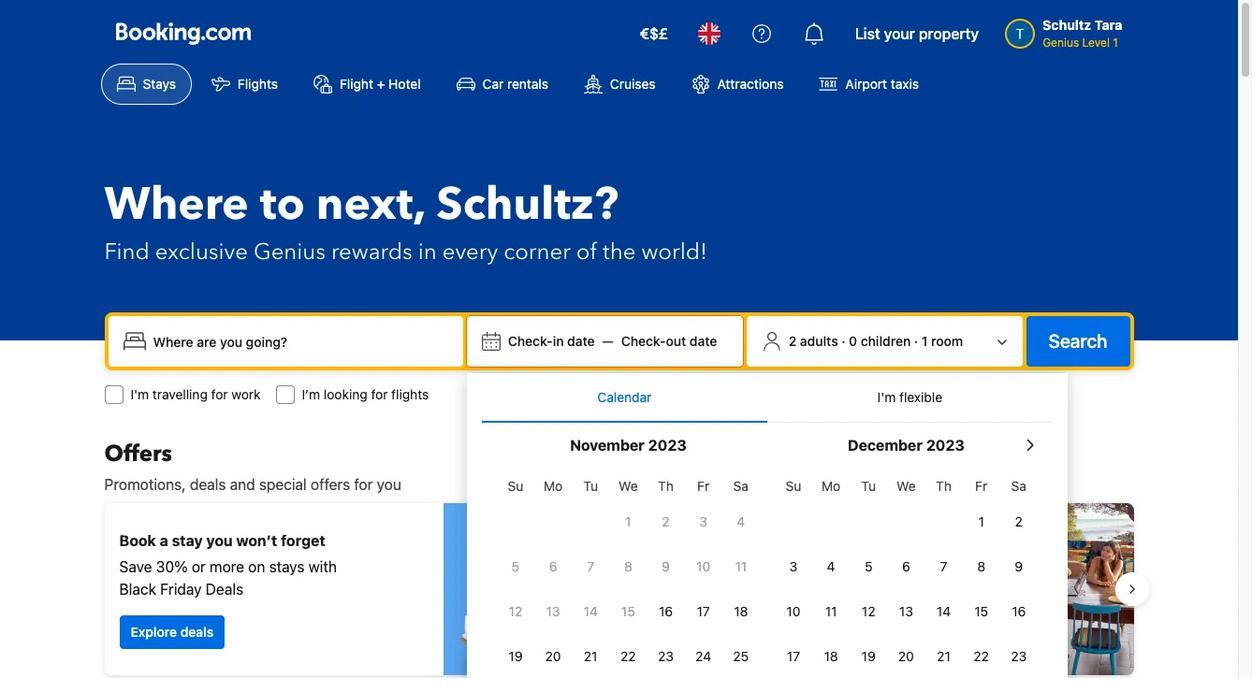 Task type: describe. For each thing, give the bounding box(es) containing it.
offers
[[311, 477, 350, 494]]

7 December 2023 checkbox
[[926, 547, 963, 588]]

23 December 2023 checkbox
[[1001, 637, 1038, 678]]

2023 for december 2023
[[927, 437, 965, 454]]

november 2023
[[570, 437, 687, 454]]

you inside book a stay you won't forget save 30% or more on stays with black friday deals
[[206, 533, 233, 550]]

1 December 2023 checkbox
[[963, 502, 1001, 543]]

calendar
[[598, 390, 652, 405]]

region containing take your longest holiday yet
[[89, 496, 1149, 679]]

2 December 2023 checkbox
[[1001, 502, 1038, 543]]

every
[[443, 237, 498, 268]]

24
[[696, 649, 712, 665]]

friday
[[160, 582, 202, 598]]

7 for "7" option
[[941, 559, 948, 575]]

tab list containing calendar
[[482, 374, 1053, 424]]

grid for december
[[775, 468, 1038, 679]]

many
[[721, 570, 758, 587]]

19 for 19 november 2023 option
[[509, 649, 523, 665]]

travelling
[[153, 387, 208, 403]]

30%
[[156, 559, 188, 576]]

deals
[[206, 582, 244, 598]]

corner
[[504, 237, 571, 268]]

rewards
[[331, 237, 413, 268]]

22 November 2023 checkbox
[[610, 637, 647, 678]]

11 November 2023 checkbox
[[723, 547, 760, 588]]

1 horizontal spatial in
[[553, 333, 564, 349]]

mo for december
[[822, 479, 841, 494]]

find a stay
[[653, 636, 720, 652]]

12 December 2023 checkbox
[[850, 592, 888, 633]]

13 November 2023 checkbox
[[535, 592, 572, 633]]

su for november
[[508, 479, 524, 494]]

19 November 2023 checkbox
[[497, 637, 535, 678]]

yet
[[830, 522, 853, 538]]

20 November 2023 checkbox
[[535, 637, 572, 678]]

9 for 9 december 2023 checkbox
[[1015, 559, 1024, 575]]

in inside where to next, schultz? find exclusive genius rewards in every corner of the world!
[[418, 237, 437, 268]]

sa for november 2023
[[734, 479, 749, 494]]

book a stay you won't forget save 30% or more on stays with black friday deals
[[119, 533, 337, 598]]

where to next, schultz? find exclusive genius rewards in every corner of the world!
[[104, 174, 708, 268]]

18 November 2023 checkbox
[[723, 592, 760, 633]]

holiday
[[773, 522, 826, 538]]

0
[[850, 333, 858, 349]]

tara
[[1095, 17, 1123, 33]]

world!
[[642, 237, 708, 268]]

2 adults · 0 children · 1 room
[[789, 333, 964, 349]]

su for december
[[786, 479, 802, 494]]

+
[[377, 76, 385, 92]]

1 left '2' checkbox at the right bottom of the page
[[979, 514, 985, 530]]

and
[[230, 477, 255, 494]]

20 December 2023 checkbox
[[888, 637, 926, 678]]

flight
[[340, 76, 374, 92]]

long-
[[826, 548, 862, 565]]

22 December 2023 checkbox
[[963, 637, 1001, 678]]

car rentals
[[483, 76, 549, 92]]

airport taxis
[[846, 76, 920, 92]]

your account menu schultz tara genius level 1 element
[[1006, 8, 1131, 52]]

15 for the 15 november 2023 option
[[622, 604, 636, 620]]

2 for november 2023
[[662, 514, 670, 530]]

i'm looking for flights
[[302, 387, 429, 403]]

list your property
[[856, 25, 980, 42]]

browse
[[642, 548, 692, 565]]

next,
[[316, 174, 425, 236]]

17 November 2023 checkbox
[[685, 592, 723, 633]]

stays link
[[101, 64, 192, 105]]

you inside offers promotions, deals and special offers for you
[[377, 477, 402, 494]]

deals inside region
[[180, 625, 214, 641]]

1 inside schultz tara genius level 1
[[1114, 36, 1119, 50]]

€$£ button
[[629, 11, 680, 56]]

take
[[642, 522, 676, 538]]

16 November 2023 checkbox
[[647, 592, 685, 633]]

find a stay link
[[642, 627, 731, 661]]

7 for "7" option
[[587, 559, 595, 575]]

i'm flexible button
[[768, 374, 1053, 422]]

—
[[603, 333, 614, 349]]

we for november
[[619, 479, 638, 494]]

list
[[856, 25, 881, 42]]

for for flights
[[371, 387, 388, 403]]

attractions link
[[676, 64, 800, 105]]

car rentals link
[[441, 64, 565, 105]]

19 December 2023 checkbox
[[850, 637, 888, 678]]

2 23 from the left
[[1012, 649, 1028, 665]]

3 November 2023 checkbox
[[685, 502, 723, 543]]

flights
[[238, 76, 278, 92]]

21 November 2023 checkbox
[[572, 637, 610, 678]]

december
[[848, 437, 923, 454]]

search for black friday deals on stays image
[[443, 504, 612, 676]]

schultz
[[1043, 17, 1092, 33]]

17 for 17 checkbox
[[787, 649, 801, 665]]

14 December 2023 checkbox
[[926, 592, 963, 633]]

4 for 4 december 2023 'option' at bottom
[[827, 559, 836, 575]]

with
[[309, 559, 337, 576]]

longest
[[715, 522, 770, 538]]

property
[[919, 25, 980, 42]]

black
[[119, 582, 156, 598]]

3 December 2023 checkbox
[[775, 547, 813, 588]]

save
[[119, 559, 152, 576]]

13 for 13 november 2023 "option"
[[546, 604, 561, 620]]

17 December 2023 checkbox
[[775, 637, 813, 678]]

explore deals link
[[119, 616, 225, 650]]

th for november 2023
[[658, 479, 674, 494]]

of
[[577, 237, 598, 268]]

to
[[260, 174, 305, 236]]

children
[[861, 333, 911, 349]]

november
[[570, 437, 645, 454]]

search
[[1049, 331, 1108, 352]]

10 for 10 december 2023 "option"
[[787, 604, 801, 620]]

1 date from the left
[[568, 333, 595, 349]]

13 for 13 option
[[900, 604, 914, 620]]

check-out date button
[[614, 325, 725, 359]]

rates.
[[701, 593, 739, 610]]

1 horizontal spatial find
[[653, 636, 680, 652]]

a for find
[[683, 636, 690, 652]]

tu for november 2023
[[584, 479, 598, 494]]

i'm for i'm travelling for work
[[131, 387, 149, 403]]

1 inside button
[[922, 333, 928, 349]]

i'm for i'm flexible
[[878, 390, 896, 405]]

cruises link
[[568, 64, 672, 105]]

2023 for november 2023
[[649, 437, 687, 454]]

1 left take
[[626, 514, 632, 530]]

i'm
[[302, 387, 320, 403]]

3 for 3 december 2023 option at the bottom right of the page
[[790, 559, 798, 575]]

2 November 2023 checkbox
[[647, 502, 685, 543]]

december 2023
[[848, 437, 965, 454]]

promotions,
[[104, 477, 186, 494]]

16 for 16 november 2023 checkbox on the right of page
[[659, 604, 673, 620]]

4 for '4' option
[[737, 514, 746, 530]]

25
[[734, 649, 749, 665]]

flight + hotel link
[[298, 64, 437, 105]]

schultz tara genius level 1
[[1043, 17, 1123, 50]]

21 for 21 option
[[938, 649, 951, 665]]

won't
[[236, 533, 277, 550]]

stays
[[143, 76, 176, 92]]

th for december 2023
[[937, 479, 952, 494]]

19 for "19" option
[[862, 649, 876, 665]]

on
[[248, 559, 265, 576]]

11 for 11 november 2023 option
[[736, 559, 747, 575]]

3 for 3 'checkbox'
[[700, 514, 708, 530]]

take your longest holiday yet image
[[966, 504, 1134, 676]]

11 December 2023 checkbox
[[813, 592, 850, 633]]

24 November 2023 checkbox
[[685, 637, 723, 678]]

€$£
[[640, 25, 668, 42]]

4 December 2023 checkbox
[[813, 547, 850, 588]]

reduced
[[779, 570, 835, 587]]

9 December 2023 checkbox
[[1001, 547, 1038, 588]]

monthly
[[642, 593, 697, 610]]



Task type: vqa. For each thing, say whether or not it's contained in the screenshot.


Task type: locate. For each thing, give the bounding box(es) containing it.
14 left the 15 november 2023 option
[[584, 604, 598, 620]]

1 horizontal spatial your
[[885, 25, 916, 42]]

7 right 6 checkbox
[[941, 559, 948, 575]]

0 horizontal spatial 17
[[697, 604, 711, 620]]

1 9 from the left
[[662, 559, 670, 575]]

stays
[[269, 559, 305, 576]]

fr for december 2023
[[976, 479, 988, 494]]

i'm flexible
[[878, 390, 943, 405]]

1 horizontal spatial 9
[[1015, 559, 1024, 575]]

2 fr from the left
[[976, 479, 988, 494]]

2 9 from the left
[[1015, 559, 1024, 575]]

0 horizontal spatial 23
[[658, 649, 674, 665]]

18 down many
[[734, 604, 749, 620]]

15 right the 14 november 2023 option
[[622, 604, 636, 620]]

8 December 2023 checkbox
[[963, 547, 1001, 588]]

0 vertical spatial deals
[[190, 477, 226, 494]]

1 14 from the left
[[584, 604, 598, 620]]

stays,
[[677, 570, 717, 587]]

15 right 14 december 2023 checkbox
[[975, 604, 989, 620]]

genius inside schultz tara genius level 1
[[1043, 36, 1080, 50]]

6 left "7" option
[[549, 559, 558, 575]]

16 for 16 checkbox
[[1013, 604, 1027, 620]]

5 right long-
[[865, 559, 873, 575]]

0 vertical spatial in
[[418, 237, 437, 268]]

stay for book
[[172, 533, 203, 550]]

in left the every
[[418, 237, 437, 268]]

0 horizontal spatial 14
[[584, 604, 598, 620]]

you up more
[[206, 533, 233, 550]]

0 vertical spatial find
[[104, 237, 150, 268]]

0 horizontal spatial mo
[[544, 479, 563, 494]]

explore
[[131, 625, 177, 641]]

offers
[[104, 439, 172, 470]]

special
[[259, 477, 307, 494]]

th up 2 checkbox
[[658, 479, 674, 494]]

1 vertical spatial find
[[653, 636, 680, 652]]

8 November 2023 checkbox
[[610, 547, 647, 588]]

grid
[[497, 468, 760, 679], [775, 468, 1038, 679]]

find down where
[[104, 237, 150, 268]]

1 we from the left
[[619, 479, 638, 494]]

18 left "19" option
[[825, 649, 839, 665]]

13 left 14 december 2023 checkbox
[[900, 604, 914, 620]]

check- left —
[[508, 333, 553, 349]]

attractions
[[718, 76, 784, 92]]

12 for 12 november 2023 option
[[509, 604, 523, 620]]

1 7 from the left
[[587, 559, 595, 575]]

your for property
[[885, 25, 916, 42]]

offers promotions, deals and special offers for you
[[104, 439, 402, 494]]

2 mo from the left
[[822, 479, 841, 494]]

· left the 0
[[842, 333, 846, 349]]

18 for "18" option
[[734, 604, 749, 620]]

1 horizontal spatial 3
[[790, 559, 798, 575]]

your inside take your longest holiday yet browse properties offering long- term stays, many at reduced monthly rates.
[[679, 522, 712, 538]]

search button
[[1027, 317, 1131, 367]]

find inside where to next, schultz? find exclusive genius rewards in every corner of the world!
[[104, 237, 150, 268]]

grid for november
[[497, 468, 760, 679]]

16 inside 16 november 2023 checkbox
[[659, 604, 673, 620]]

1 horizontal spatial 22
[[974, 649, 990, 665]]

16 right 15 december 2023 checkbox
[[1013, 604, 1027, 620]]

forget
[[281, 533, 326, 550]]

10 down reduced
[[787, 604, 801, 620]]

5 left the 6 checkbox
[[512, 559, 520, 575]]

17 down stays,
[[697, 604, 711, 620]]

0 vertical spatial genius
[[1043, 36, 1080, 50]]

looking
[[324, 387, 368, 403]]

3 inside 'checkbox'
[[700, 514, 708, 530]]

deals right explore
[[180, 625, 214, 641]]

1 vertical spatial deals
[[180, 625, 214, 641]]

stay inside book a stay you won't forget save 30% or more on stays with black friday deals
[[172, 533, 203, 550]]

22 inside 22 option
[[621, 649, 636, 665]]

your right take
[[679, 522, 712, 538]]

1 horizontal spatial i'm
[[878, 390, 896, 405]]

5 for 5 option
[[512, 559, 520, 575]]

1 vertical spatial a
[[683, 636, 690, 652]]

9 left stays,
[[662, 559, 670, 575]]

10 inside option
[[697, 559, 711, 575]]

in
[[418, 237, 437, 268], [553, 333, 564, 349]]

6 right "5" checkbox
[[903, 559, 911, 575]]

1 vertical spatial your
[[679, 522, 712, 538]]

stay for find
[[694, 636, 720, 652]]

sa for december 2023
[[1012, 479, 1027, 494]]

21 December 2023 checkbox
[[926, 637, 963, 678]]

14 inside checkbox
[[937, 604, 952, 620]]

for left flights in the left bottom of the page
[[371, 387, 388, 403]]

your right the 'list'
[[885, 25, 916, 42]]

19 left 20 november 2023 option
[[509, 649, 523, 665]]

2 tu from the left
[[862, 479, 877, 494]]

check-in date button
[[501, 325, 603, 359]]

9 inside '9' "option"
[[662, 559, 670, 575]]

1 November 2023 checkbox
[[610, 502, 647, 543]]

22 for 22 december 2023 "option"
[[974, 649, 990, 665]]

2 19 from the left
[[862, 649, 876, 665]]

11 left at
[[736, 559, 747, 575]]

2 for december 2023
[[1016, 514, 1023, 530]]

0 vertical spatial your
[[885, 25, 916, 42]]

10 for the 10 option
[[697, 559, 711, 575]]

1 horizontal spatial tu
[[862, 479, 877, 494]]

0 vertical spatial a
[[160, 533, 168, 550]]

fr
[[698, 479, 710, 494], [976, 479, 988, 494]]

2 inside checkbox
[[662, 514, 670, 530]]

6 November 2023 checkbox
[[535, 547, 572, 588]]

a left 24
[[683, 636, 690, 652]]

22 for 22 option
[[621, 649, 636, 665]]

19 right 18 december 2023 checkbox
[[862, 649, 876, 665]]

offering
[[769, 548, 822, 565]]

0 horizontal spatial 7
[[587, 559, 595, 575]]

genius down schultz
[[1043, 36, 1080, 50]]

1 horizontal spatial 14
[[937, 604, 952, 620]]

or
[[192, 559, 206, 576]]

8 for 8 checkbox
[[625, 559, 633, 575]]

1 horizontal spatial date
[[690, 333, 718, 349]]

1 23 from the left
[[658, 649, 674, 665]]

13 inside "option"
[[546, 604, 561, 620]]

1 12 from the left
[[509, 604, 523, 620]]

date right out
[[690, 333, 718, 349]]

tu for december 2023
[[862, 479, 877, 494]]

su up holiday
[[786, 479, 802, 494]]

10 left many
[[697, 559, 711, 575]]

0 horizontal spatial 20
[[546, 649, 561, 665]]

your
[[885, 25, 916, 42], [679, 522, 712, 538]]

0 horizontal spatial 16
[[659, 604, 673, 620]]

22
[[621, 649, 636, 665], [974, 649, 990, 665]]

0 horizontal spatial 19
[[509, 649, 523, 665]]

out
[[666, 333, 687, 349]]

1 horizontal spatial 2023
[[927, 437, 965, 454]]

check-in date — check-out date
[[508, 333, 718, 349]]

2 date from the left
[[690, 333, 718, 349]]

12 inside option
[[509, 604, 523, 620]]

you right offers
[[377, 477, 402, 494]]

1 left room
[[922, 333, 928, 349]]

find
[[104, 237, 150, 268], [653, 636, 680, 652]]

your for longest
[[679, 522, 712, 538]]

2 2023 from the left
[[927, 437, 965, 454]]

0 horizontal spatial 2
[[662, 514, 670, 530]]

airport
[[846, 76, 888, 92]]

4 up "properties"
[[737, 514, 746, 530]]

8 left term
[[625, 559, 633, 575]]

for inside offers promotions, deals and special offers for you
[[354, 477, 373, 494]]

6 for 6 checkbox
[[903, 559, 911, 575]]

1 horizontal spatial 8
[[978, 559, 986, 575]]

flight + hotel
[[340, 76, 421, 92]]

fr up 1 option
[[976, 479, 988, 494]]

22 inside 22 december 2023 "option"
[[974, 649, 990, 665]]

12
[[509, 604, 523, 620], [862, 604, 876, 620]]

1 horizontal spatial 23
[[1012, 649, 1028, 665]]

0 horizontal spatial sa
[[734, 479, 749, 494]]

1 tu from the left
[[584, 479, 598, 494]]

1 horizontal spatial genius
[[1043, 36, 1080, 50]]

23 right 22 option
[[658, 649, 674, 665]]

airport taxis link
[[804, 64, 936, 105]]

1 horizontal spatial 18
[[825, 649, 839, 665]]

Where are you going? field
[[146, 325, 456, 359]]

1 22 from the left
[[621, 649, 636, 665]]

at
[[762, 570, 775, 587]]

booking.com image
[[116, 22, 250, 45]]

1 horizontal spatial we
[[897, 479, 916, 494]]

2 · from the left
[[915, 333, 919, 349]]

1 horizontal spatial a
[[683, 636, 690, 652]]

7 left 8 checkbox
[[587, 559, 595, 575]]

0 horizontal spatial stay
[[172, 533, 203, 550]]

21 right 20 november 2023 option
[[584, 649, 598, 665]]

find down 16 november 2023 checkbox on the right of page
[[653, 636, 680, 652]]

calendar button
[[482, 374, 768, 422]]

0 vertical spatial stay
[[172, 533, 203, 550]]

3 right 2 checkbox
[[700, 514, 708, 530]]

3 right at
[[790, 559, 798, 575]]

1 horizontal spatial 2
[[789, 333, 797, 349]]

1 horizontal spatial 7
[[941, 559, 948, 575]]

0 horizontal spatial 9
[[662, 559, 670, 575]]

0 horizontal spatial 5
[[512, 559, 520, 575]]

4
[[737, 514, 746, 530], [827, 559, 836, 575]]

0 horizontal spatial 3
[[700, 514, 708, 530]]

17 for the '17' option
[[697, 604, 711, 620]]

4 November 2023 checkbox
[[723, 502, 760, 543]]

sa up '4' option
[[734, 479, 749, 494]]

0 horizontal spatial 10
[[697, 559, 711, 575]]

0 horizontal spatial fr
[[698, 479, 710, 494]]

genius inside where to next, schultz? find exclusive genius rewards in every corner of the world!
[[254, 237, 326, 268]]

3
[[700, 514, 708, 530], [790, 559, 798, 575]]

1 fr from the left
[[698, 479, 710, 494]]

10
[[697, 559, 711, 575], [787, 604, 801, 620]]

15 inside option
[[622, 604, 636, 620]]

in left —
[[553, 333, 564, 349]]

6 for the 6 checkbox
[[549, 559, 558, 575]]

9 for '9' "option"
[[662, 559, 670, 575]]

stay down the '17' option
[[694, 636, 720, 652]]

15 inside checkbox
[[975, 604, 989, 620]]

21 inside option
[[938, 649, 951, 665]]

2 we from the left
[[897, 479, 916, 494]]

explore deals
[[131, 625, 214, 641]]

0 horizontal spatial your
[[679, 522, 712, 538]]

1 grid from the left
[[497, 468, 760, 679]]

region
[[89, 496, 1149, 679]]

9 November 2023 checkbox
[[647, 547, 685, 588]]

deals left and
[[190, 477, 226, 494]]

the
[[603, 237, 636, 268]]

2 right 1 option
[[1016, 514, 1023, 530]]

0 vertical spatial 17
[[697, 604, 711, 620]]

23
[[658, 649, 674, 665], [1012, 649, 1028, 665]]

2 horizontal spatial 2
[[1016, 514, 1023, 530]]

1 vertical spatial 10
[[787, 604, 801, 620]]

11 for 11 december 2023 option
[[826, 604, 838, 620]]

5
[[512, 559, 520, 575], [865, 559, 873, 575]]

cruises
[[610, 76, 656, 92]]

2 inside button
[[789, 333, 797, 349]]

1 horizontal spatial 20
[[899, 649, 915, 665]]

2 20 from the left
[[899, 649, 915, 665]]

sa up '2' checkbox at the right bottom of the page
[[1012, 479, 1027, 494]]

2023 right november
[[649, 437, 687, 454]]

0 horizontal spatial 2023
[[649, 437, 687, 454]]

1 19 from the left
[[509, 649, 523, 665]]

18 for 18 december 2023 checkbox
[[825, 649, 839, 665]]

1 horizontal spatial stay
[[694, 636, 720, 652]]

1 vertical spatial genius
[[254, 237, 326, 268]]

2 th from the left
[[937, 479, 952, 494]]

tu down november
[[584, 479, 598, 494]]

23 right 22 december 2023 "option"
[[1012, 649, 1028, 665]]

0 horizontal spatial 13
[[546, 604, 561, 620]]

1 20 from the left
[[546, 649, 561, 665]]

date left —
[[568, 333, 595, 349]]

14 for 14 december 2023 checkbox
[[937, 604, 952, 620]]

1 5 from the left
[[512, 559, 520, 575]]

properties
[[696, 548, 765, 565]]

0 horizontal spatial su
[[508, 479, 524, 494]]

1
[[1114, 36, 1119, 50], [922, 333, 928, 349], [626, 514, 632, 530], [979, 514, 985, 530]]

2 15 from the left
[[975, 604, 989, 620]]

2 5 from the left
[[865, 559, 873, 575]]

we up 1 option
[[619, 479, 638, 494]]

1 horizontal spatial 10
[[787, 604, 801, 620]]

2 left adults
[[789, 333, 797, 349]]

18
[[734, 604, 749, 620], [825, 649, 839, 665]]

0 horizontal spatial 15
[[622, 604, 636, 620]]

1 horizontal spatial 19
[[862, 649, 876, 665]]

7 inside option
[[941, 559, 948, 575]]

1 horizontal spatial ·
[[915, 333, 919, 349]]

1 · from the left
[[842, 333, 846, 349]]

12 right 11 december 2023 option
[[862, 604, 876, 620]]

0 vertical spatial 3
[[700, 514, 708, 530]]

0 horizontal spatial 6
[[549, 559, 558, 575]]

sa
[[734, 479, 749, 494], [1012, 479, 1027, 494]]

13
[[546, 604, 561, 620], [900, 604, 914, 620]]

18 inside option
[[734, 604, 749, 620]]

for left work
[[211, 387, 228, 403]]

17 left 18 december 2023 checkbox
[[787, 649, 801, 665]]

17 inside checkbox
[[787, 649, 801, 665]]

take your longest holiday yet browse properties offering long- term stays, many at reduced monthly rates.
[[642, 522, 862, 610]]

5 November 2023 checkbox
[[497, 547, 535, 588]]

4 inside option
[[737, 514, 746, 530]]

13 inside option
[[900, 604, 914, 620]]

term
[[642, 570, 674, 587]]

0 horizontal spatial date
[[568, 333, 595, 349]]

room
[[932, 333, 964, 349]]

20 right 19 november 2023 option
[[546, 649, 561, 665]]

a
[[160, 533, 168, 550], [683, 636, 690, 652]]

16 inside 16 checkbox
[[1013, 604, 1027, 620]]

8 right "7" option
[[978, 559, 986, 575]]

20 for 20 december 2023 option
[[899, 649, 915, 665]]

1 horizontal spatial mo
[[822, 479, 841, 494]]

1 horizontal spatial 16
[[1013, 604, 1027, 620]]

1 horizontal spatial 15
[[975, 604, 989, 620]]

where
[[104, 174, 249, 236]]

2 14 from the left
[[937, 604, 952, 620]]

th down december 2023
[[937, 479, 952, 494]]

15 November 2023 checkbox
[[610, 592, 647, 633]]

i'm
[[131, 387, 149, 403], [878, 390, 896, 405]]

schultz?
[[437, 174, 619, 236]]

1 vertical spatial 11
[[826, 604, 838, 620]]

14 inside option
[[584, 604, 598, 620]]

0 horizontal spatial 8
[[625, 559, 633, 575]]

9
[[662, 559, 670, 575], [1015, 559, 1024, 575]]

a inside book a stay you won't forget save 30% or more on stays with black friday deals
[[160, 533, 168, 550]]

we down december 2023
[[897, 479, 916, 494]]

18 December 2023 checkbox
[[813, 637, 850, 678]]

0 horizontal spatial 12
[[509, 604, 523, 620]]

20 right "19" option
[[899, 649, 915, 665]]

0 horizontal spatial check-
[[508, 333, 553, 349]]

fr up 3 'checkbox'
[[698, 479, 710, 494]]

4 inside 'option'
[[827, 559, 836, 575]]

1 6 from the left
[[549, 559, 558, 575]]

6 December 2023 checkbox
[[888, 547, 926, 588]]

1 horizontal spatial 4
[[827, 559, 836, 575]]

0 horizontal spatial grid
[[497, 468, 760, 679]]

0 horizontal spatial ·
[[842, 333, 846, 349]]

level
[[1083, 36, 1111, 50]]

0 horizontal spatial 11
[[736, 559, 747, 575]]

2 16 from the left
[[1013, 604, 1027, 620]]

1 horizontal spatial 13
[[900, 604, 914, 620]]

more
[[210, 559, 244, 576]]

20
[[546, 649, 561, 665], [899, 649, 915, 665]]

work
[[232, 387, 261, 403]]

10 inside "option"
[[787, 604, 801, 620]]

17 inside option
[[697, 604, 711, 620]]

2 check- from the left
[[622, 333, 666, 349]]

1 vertical spatial you
[[206, 533, 233, 550]]

2 7 from the left
[[941, 559, 948, 575]]

2 22 from the left
[[974, 649, 990, 665]]

1 horizontal spatial 12
[[862, 604, 876, 620]]

1 down tara
[[1114, 36, 1119, 50]]

2 su from the left
[[786, 479, 802, 494]]

5 for "5" checkbox
[[865, 559, 873, 575]]

1 su from the left
[[508, 479, 524, 494]]

2 12 from the left
[[862, 604, 876, 620]]

1 th from the left
[[658, 479, 674, 494]]

1 13 from the left
[[546, 604, 561, 620]]

14 November 2023 checkbox
[[572, 592, 610, 633]]

22 right 21 option
[[974, 649, 990, 665]]

2023 down flexible
[[927, 437, 965, 454]]

21 inside checkbox
[[584, 649, 598, 665]]

0 vertical spatial 10
[[697, 559, 711, 575]]

1 8 from the left
[[625, 559, 633, 575]]

stay inside find a stay link
[[694, 636, 720, 652]]

5 inside option
[[512, 559, 520, 575]]

15 for 15 december 2023 checkbox
[[975, 604, 989, 620]]

9 right 8 december 2023 checkbox
[[1015, 559, 1024, 575]]

7 November 2023 checkbox
[[572, 547, 610, 588]]

1 horizontal spatial 11
[[826, 604, 838, 620]]

a for book
[[160, 533, 168, 550]]

i'm inside 'button'
[[878, 390, 896, 405]]

flights
[[392, 387, 429, 403]]

0 horizontal spatial a
[[160, 533, 168, 550]]

13 December 2023 checkbox
[[888, 592, 926, 633]]

5 inside checkbox
[[865, 559, 873, 575]]

a right the "book" on the left bottom
[[160, 533, 168, 550]]

for
[[211, 387, 228, 403], [371, 387, 388, 403], [354, 477, 373, 494]]

deals inside offers promotions, deals and special offers for you
[[190, 477, 226, 494]]

0 horizontal spatial 18
[[734, 604, 749, 620]]

we for december
[[897, 479, 916, 494]]

mo up yet
[[822, 479, 841, 494]]

mo for november
[[544, 479, 563, 494]]

tu down december
[[862, 479, 877, 494]]

11 right 10 december 2023 "option"
[[826, 604, 838, 620]]

15
[[622, 604, 636, 620], [975, 604, 989, 620]]

rentals
[[508, 76, 549, 92]]

i'm left travelling
[[131, 387, 149, 403]]

14 right 13 option
[[937, 604, 952, 620]]

for right offers
[[354, 477, 373, 494]]

5 December 2023 checkbox
[[850, 547, 888, 588]]

2 inside checkbox
[[1016, 514, 1023, 530]]

tab list
[[482, 374, 1053, 424]]

stay up or
[[172, 533, 203, 550]]

1 2023 from the left
[[649, 437, 687, 454]]

14
[[584, 604, 598, 620], [937, 604, 952, 620]]

0 horizontal spatial 4
[[737, 514, 746, 530]]

0 horizontal spatial 22
[[621, 649, 636, 665]]

9 inside 9 december 2023 checkbox
[[1015, 559, 1024, 575]]

12 November 2023 checkbox
[[497, 592, 535, 633]]

1 mo from the left
[[544, 479, 563, 494]]

· right the children
[[915, 333, 919, 349]]

0 horizontal spatial i'm
[[131, 387, 149, 403]]

0 horizontal spatial 21
[[584, 649, 598, 665]]

2 8 from the left
[[978, 559, 986, 575]]

for for work
[[211, 387, 228, 403]]

su
[[508, 479, 524, 494], [786, 479, 802, 494]]

i'm left flexible
[[878, 390, 896, 405]]

2 grid from the left
[[775, 468, 1038, 679]]

12 inside 'checkbox'
[[862, 604, 876, 620]]

1 check- from the left
[[508, 333, 553, 349]]

10 December 2023 checkbox
[[775, 592, 813, 633]]

21 for 21 checkbox
[[584, 649, 598, 665]]

12 for 12 december 2023 'checkbox'
[[862, 604, 876, 620]]

16
[[659, 604, 673, 620], [1013, 604, 1027, 620]]

we
[[619, 479, 638, 494], [897, 479, 916, 494]]

16 down term
[[659, 604, 673, 620]]

1 horizontal spatial fr
[[976, 479, 988, 494]]

1 vertical spatial 18
[[825, 649, 839, 665]]

0 vertical spatial 18
[[734, 604, 749, 620]]

25 November 2023 checkbox
[[723, 637, 760, 678]]

flexible
[[900, 390, 943, 405]]

list your property link
[[845, 11, 991, 56]]

0 horizontal spatial genius
[[254, 237, 326, 268]]

1 vertical spatial in
[[553, 333, 564, 349]]

mo up the 6 checkbox
[[544, 479, 563, 494]]

1 16 from the left
[[659, 604, 673, 620]]

adults
[[801, 333, 839, 349]]

12 left 13 november 2023 "option"
[[509, 604, 523, 620]]

22 left 23 checkbox
[[621, 649, 636, 665]]

0 horizontal spatial find
[[104, 237, 150, 268]]

15 December 2023 checkbox
[[963, 592, 1001, 633]]

2 up browse
[[662, 514, 670, 530]]

1 vertical spatial 3
[[790, 559, 798, 575]]

1 sa from the left
[[734, 479, 749, 494]]

1 horizontal spatial grid
[[775, 468, 1038, 679]]

10 November 2023 checkbox
[[685, 547, 723, 588]]

1 horizontal spatial 17
[[787, 649, 801, 665]]

1 vertical spatial 4
[[827, 559, 836, 575]]

3 inside option
[[790, 559, 798, 575]]

1 horizontal spatial 5
[[865, 559, 873, 575]]

13 left the 14 november 2023 option
[[546, 604, 561, 620]]

fr for november 2023
[[698, 479, 710, 494]]

taxis
[[891, 76, 920, 92]]

4 right offering
[[827, 559, 836, 575]]

7 inside option
[[587, 559, 595, 575]]

2 13 from the left
[[900, 604, 914, 620]]

2 sa from the left
[[1012, 479, 1027, 494]]

21 right 20 december 2023 option
[[938, 649, 951, 665]]

2 adults · 0 children · 1 room button
[[754, 324, 1016, 360]]

1 vertical spatial stay
[[694, 636, 720, 652]]

1 15 from the left
[[622, 604, 636, 620]]

0 vertical spatial you
[[377, 477, 402, 494]]

flights link
[[196, 64, 294, 105]]

20 for 20 november 2023 option
[[546, 649, 561, 665]]

8 for 8 december 2023 checkbox
[[978, 559, 986, 575]]

1 21 from the left
[[584, 649, 598, 665]]

car
[[483, 76, 504, 92]]

23 November 2023 checkbox
[[647, 637, 685, 678]]

0 vertical spatial 4
[[737, 514, 746, 530]]

2 6 from the left
[[903, 559, 911, 575]]

genius
[[1043, 36, 1080, 50], [254, 237, 326, 268]]

2 21 from the left
[[938, 649, 951, 665]]

14 for the 14 november 2023 option
[[584, 604, 598, 620]]

0 horizontal spatial in
[[418, 237, 437, 268]]

genius down to
[[254, 237, 326, 268]]

18 inside checkbox
[[825, 649, 839, 665]]

su up 5 option
[[508, 479, 524, 494]]

16 December 2023 checkbox
[[1001, 592, 1038, 633]]

check- right —
[[622, 333, 666, 349]]



